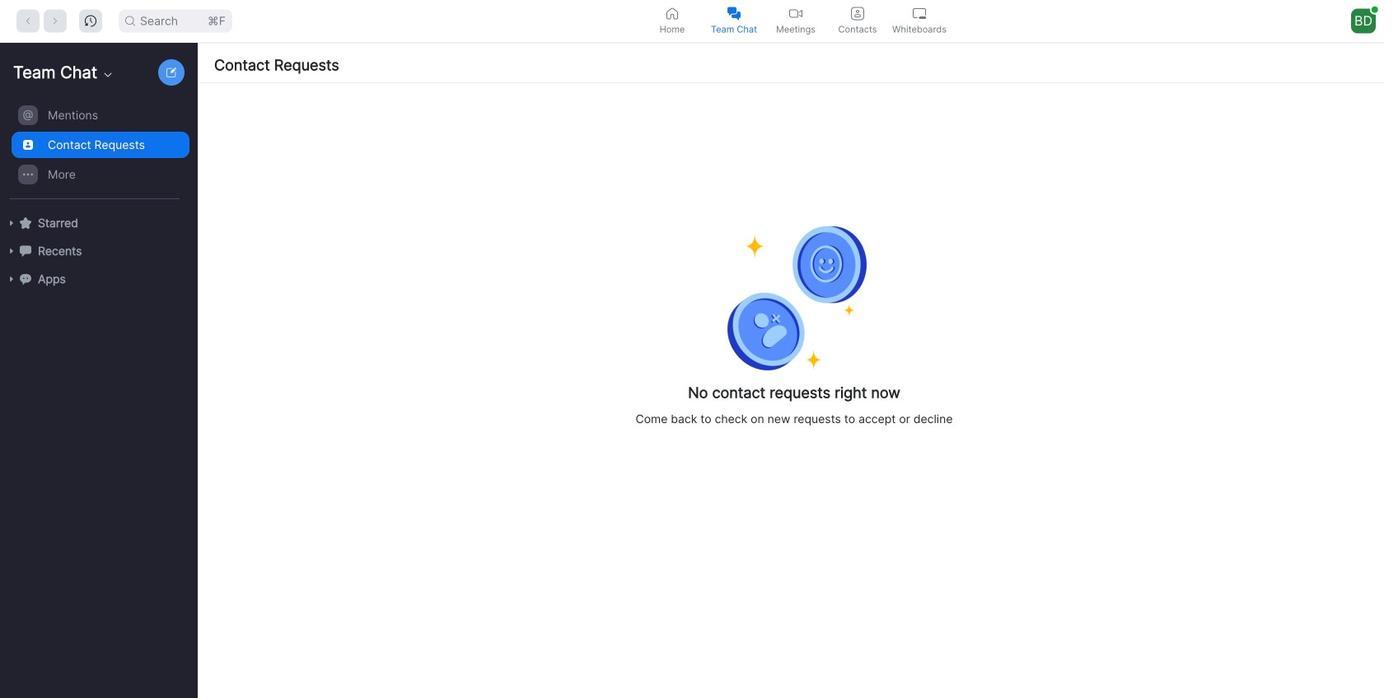 Task type: vqa. For each thing, say whether or not it's contained in the screenshot.
Team on the left of page
no



Task type: describe. For each thing, give the bounding box(es) containing it.
apps tree item
[[7, 265, 190, 293]]

chat image
[[20, 245, 31, 257]]

triangle right image for star image
[[7, 218, 16, 228]]

profile contact image
[[851, 7, 864, 20]]

magnifier image
[[125, 16, 135, 26]]

triangle right image for apps tree item
[[7, 274, 16, 284]]

starred tree item
[[7, 209, 190, 237]]

star image
[[20, 217, 31, 229]]

online image
[[1372, 6, 1378, 13]]

chevron down small image
[[101, 68, 115, 82]]

triangle right image for triangle right icon related to chat image
[[7, 246, 16, 256]]

profile contact image
[[851, 7, 864, 20]]

online image
[[1372, 6, 1378, 13]]



Task type: locate. For each thing, give the bounding box(es) containing it.
whiteboard small image
[[913, 7, 926, 20]]

tab list
[[641, 0, 950, 42]]

recents tree item
[[7, 237, 190, 265]]

home small image
[[666, 7, 679, 20]]

history image
[[85, 15, 96, 27], [85, 15, 96, 27]]

1 vertical spatial triangle right image
[[7, 246, 16, 256]]

chatbot image
[[20, 273, 31, 285], [20, 273, 31, 285]]

triangle right image for chat image
[[7, 246, 16, 256]]

triangle right image
[[7, 218, 16, 228], [7, 246, 16, 256]]

star image
[[20, 217, 31, 229]]

new image
[[166, 68, 176, 77], [166, 68, 176, 77]]

1 triangle right image from the top
[[7, 218, 16, 228]]

triangle right image left star icon on the top of the page
[[7, 218, 16, 228]]

chat image
[[20, 245, 31, 257]]

magnifier image
[[125, 16, 135, 26]]

triangle right image left chat icon
[[7, 246, 16, 256]]

chevron down small image
[[101, 68, 115, 82]]

whiteboard small image
[[913, 7, 926, 20]]

triangle right image
[[7, 218, 16, 228], [7, 246, 16, 256], [7, 274, 16, 284], [7, 274, 16, 284]]

2 triangle right image from the top
[[7, 246, 16, 256]]

triangle right image for star image's triangle right icon
[[7, 218, 16, 228]]

home small image
[[666, 7, 679, 20]]

video on image
[[789, 7, 803, 20]]

video on image
[[789, 7, 803, 20]]

team chat image
[[728, 7, 741, 20], [728, 7, 741, 20]]

0 vertical spatial triangle right image
[[7, 218, 16, 228]]

tree
[[0, 99, 194, 310]]

group
[[0, 101, 190, 199]]



